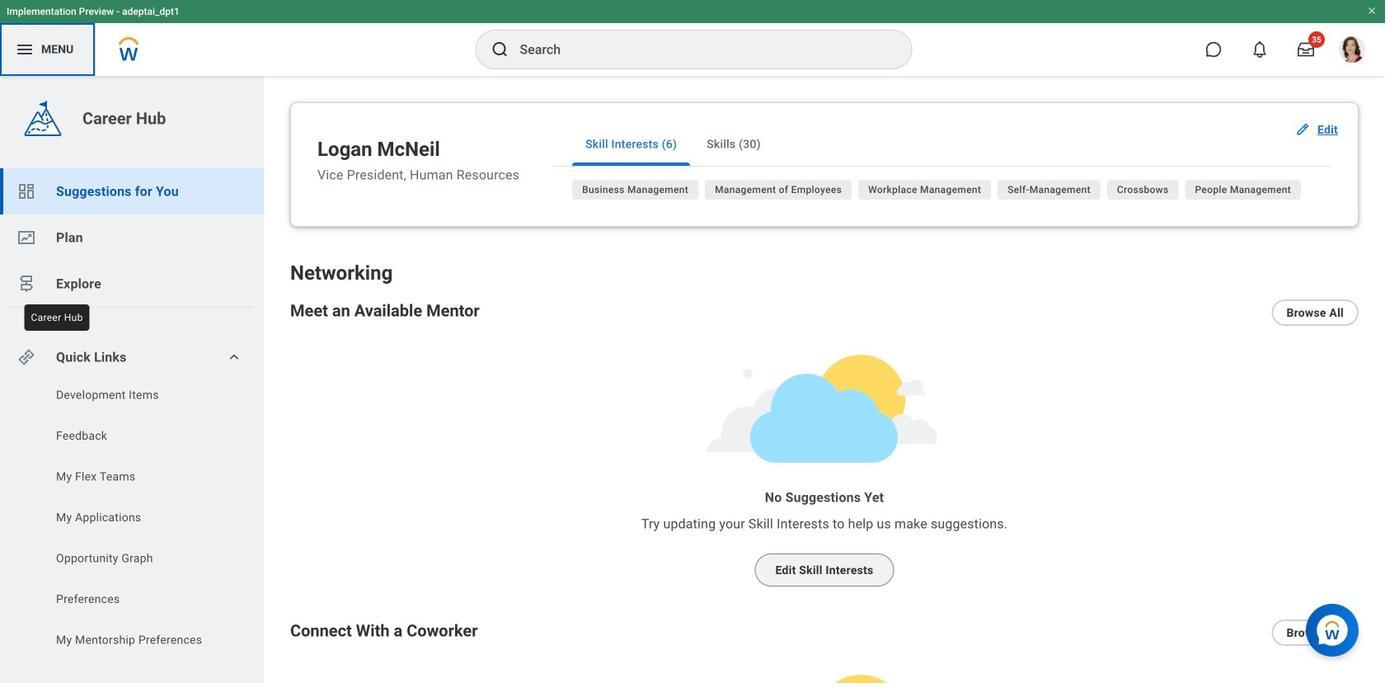 Task type: vqa. For each thing, say whether or not it's contained in the screenshot.
inbox large icon
yes



Task type: locate. For each thing, give the bounding box(es) containing it.
notifications large image
[[1252, 41, 1269, 58]]

banner
[[0, 0, 1386, 76]]

timeline milestone image
[[16, 274, 36, 294]]

inbox large image
[[1299, 41, 1315, 58]]

tab list
[[553, 123, 1332, 167]]

onboarding home image
[[16, 228, 36, 247]]

dashboard image
[[16, 181, 36, 201]]

list
[[0, 168, 264, 307], [573, 180, 1332, 206], [0, 387, 264, 653]]

quick links element
[[16, 341, 251, 374]]



Task type: describe. For each thing, give the bounding box(es) containing it.
profile logan mcneil image
[[1340, 36, 1366, 66]]

chevron up small image
[[226, 349, 243, 365]]

link image
[[16, 347, 36, 367]]

edit image
[[1295, 121, 1312, 138]]

search image
[[490, 40, 510, 59]]

Search Workday  search field
[[520, 31, 878, 68]]

close environment banner image
[[1368, 6, 1378, 16]]

justify image
[[15, 40, 35, 59]]



